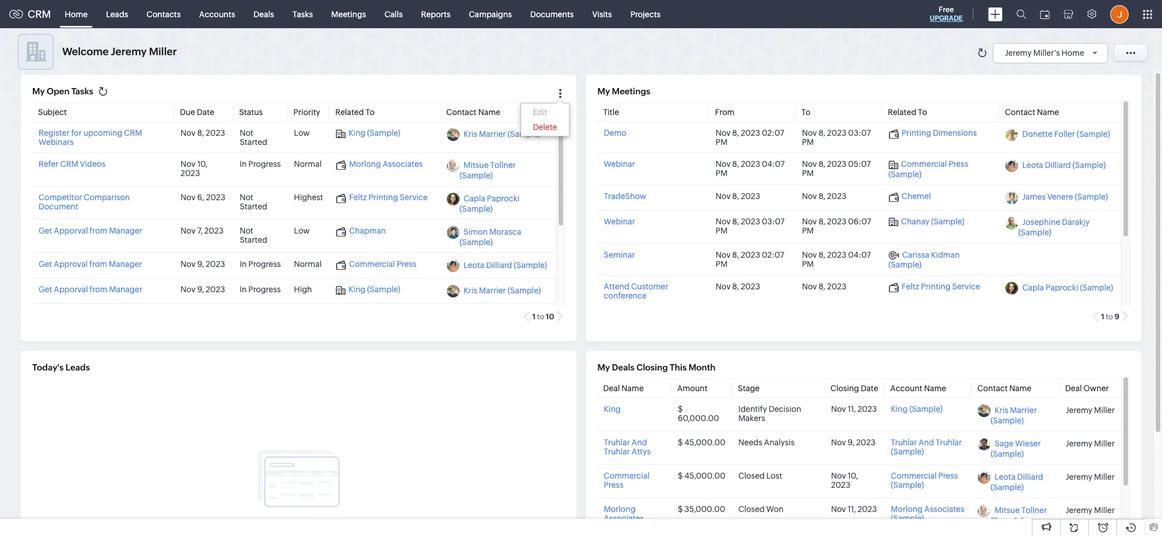 Task type: locate. For each thing, give the bounding box(es) containing it.
2 vertical spatial dilliard
[[1018, 473, 1044, 482]]

1 related to link from the left
[[335, 108, 375, 117]]

webinar link down tradeshow
[[604, 217, 635, 226]]

feltz printing service for feltz printing service link to the bottom
[[902, 282, 981, 292]]

0 vertical spatial from
[[90, 227, 108, 236]]

1 vertical spatial closed
[[739, 505, 765, 515]]

not started right nov 7, 2023
[[240, 227, 267, 245]]

truhlar and truhlar (sample)
[[891, 439, 962, 457]]

leads right today's
[[66, 363, 90, 373]]

0 vertical spatial tollner
[[490, 161, 516, 170]]

0 vertical spatial low
[[294, 129, 310, 138]]

get apporval from manager down competitor comparison document
[[39, 227, 142, 236]]

2 horizontal spatial dilliard
[[1045, 161, 1071, 170]]

2 horizontal spatial associates
[[925, 505, 965, 515]]

low down highest
[[294, 227, 310, 236]]

0 horizontal spatial related to link
[[335, 108, 375, 117]]

0 vertical spatial not started
[[240, 129, 267, 147]]

paprocki
[[487, 194, 520, 204], [1046, 283, 1079, 293]]

0 horizontal spatial feltz printing service
[[349, 193, 428, 202]]

pm inside nov 8, 2023 05:07 pm
[[802, 169, 814, 178]]

1 vertical spatial leota dilliard (sample)
[[464, 261, 547, 270]]

manager down get approval from manager
[[109, 285, 142, 295]]

1 02:07 from the top
[[762, 129, 785, 138]]

1 low from the top
[[294, 129, 310, 138]]

0 vertical spatial kris
[[464, 130, 477, 139]]

2 45,000.00 from the top
[[685, 472, 726, 481]]

leota dilliard (sample) link down the simon morasca (sample)
[[464, 261, 547, 270]]

miller for morlong associates (sample)
[[1095, 506, 1115, 515]]

name right account
[[924, 384, 947, 394]]

date right the due
[[197, 108, 214, 117]]

get left approval at left
[[39, 260, 52, 269]]

0 vertical spatial nov 10, 2023
[[181, 160, 208, 178]]

(sample) inside the simon morasca (sample)
[[460, 238, 493, 247]]

commercial press link down chapman at the top left
[[336, 260, 417, 270]]

kris marrier (sample) down edit
[[464, 130, 541, 139]]

2 get apporval from manager link from the top
[[39, 285, 142, 295]]

$ 45,000.00 down the 60,000.00 at the right of the page
[[678, 439, 726, 448]]

register
[[39, 129, 70, 138]]

apporval down approval at left
[[54, 285, 88, 295]]

related to up printing dimensions link
[[888, 108, 927, 117]]

printing left dimensions
[[902, 129, 932, 138]]

feltz printing service link up chapman at the top left
[[336, 193, 428, 203]]

1 deal from the left
[[603, 384, 620, 394]]

commercial down the truhlar and truhlar (sample)
[[891, 472, 937, 481]]

0 vertical spatial in progress
[[240, 160, 281, 169]]

1 vertical spatial from
[[89, 260, 107, 269]]

feltz printing service up chapman at the top left
[[349, 193, 428, 202]]

$ 45,000.00
[[678, 439, 726, 448], [678, 472, 726, 481]]

commercial down chapman at the top left
[[349, 260, 395, 269]]

miller for king (sample)
[[1095, 406, 1115, 415]]

chanay
[[901, 217, 930, 226]]

related to link up printing dimensions link
[[888, 108, 927, 117]]

leota dilliard (sample) link down sage wieser (sample) link
[[991, 473, 1044, 493]]

2 not started from the top
[[240, 193, 267, 212]]

not started for nov 7, 2023
[[240, 227, 267, 245]]

1 vertical spatial low
[[294, 227, 310, 236]]

1 horizontal spatial mitsue tollner (sample) link
[[991, 507, 1047, 526]]

closing date link
[[831, 384, 879, 394]]

0 vertical spatial deals
[[254, 10, 274, 19]]

3 get from the top
[[39, 285, 52, 295]]

$ 45,000.00 up the $ 35,000.00
[[678, 472, 726, 481]]

leota dilliard (sample) link for normal
[[464, 261, 547, 270]]

commercial press (sample) link down the truhlar and truhlar (sample)
[[891, 472, 958, 490]]

deal owner link
[[1066, 384, 1109, 394]]

1 horizontal spatial related to
[[888, 108, 927, 117]]

deals link
[[244, 0, 283, 28]]

meetings up title
[[612, 86, 651, 96]]

0 vertical spatial kris marrier (sample)
[[464, 130, 541, 139]]

45,000.00 down the 60,000.00 at the right of the page
[[685, 439, 726, 448]]

2 11, from the top
[[848, 505, 856, 515]]

paprocki for leftmost capla paprocki (sample) link
[[487, 194, 520, 204]]

1 horizontal spatial feltz printing service
[[902, 282, 981, 292]]

reports link
[[412, 0, 460, 28]]

0 vertical spatial nov 9, 2023
[[181, 260, 225, 269]]

(sample) inside the chanay (sample) link
[[931, 217, 965, 226]]

0 vertical spatial commercial press link
[[336, 260, 417, 270]]

11, for morlong associates (sample)
[[848, 505, 856, 515]]

0 vertical spatial mitsue
[[464, 161, 489, 170]]

1 vertical spatial normal
[[294, 260, 322, 269]]

leota inside 'leota dilliard (sample)'
[[995, 473, 1016, 482]]

2 nov 11, 2023 from the top
[[831, 505, 877, 515]]

search image
[[1017, 9, 1027, 19]]

nov 9, 2023
[[181, 260, 225, 269], [181, 285, 225, 295], [831, 439, 876, 448]]

calls link
[[375, 0, 412, 28]]

capla inside the capla paprocki (sample)
[[464, 194, 485, 204]]

leota dilliard (sample) down the simon morasca (sample)
[[464, 261, 547, 270]]

due date link
[[180, 108, 214, 117]]

deals left tasks link
[[254, 10, 274, 19]]

home right miller's
[[1062, 48, 1085, 57]]

related to right "priority" link on the top left of the page
[[335, 108, 375, 117]]

1 vertical spatial service
[[953, 282, 981, 292]]

1 in progress from the top
[[240, 160, 281, 169]]

leota down donette
[[1023, 161, 1044, 170]]

and
[[632, 439, 647, 448], [919, 439, 934, 448]]

name up wieser
[[1010, 384, 1032, 394]]

1 vertical spatial nov 10, 2023
[[831, 472, 858, 490]]

associates
[[383, 160, 423, 169], [925, 505, 965, 515], [604, 515, 644, 524]]

2 not from the top
[[240, 193, 253, 202]]

apporval
[[54, 227, 88, 236], [54, 285, 88, 295]]

2 to from the left
[[1106, 313, 1113, 322]]

$ inside $ 60,000.00
[[678, 405, 683, 414]]

not for nov 7, 2023
[[240, 227, 253, 236]]

nov 8, 2023 02:07 pm for nov 8, 2023 04:07 pm
[[716, 250, 785, 269]]

2 jeremy miller from the top
[[1066, 439, 1115, 449]]

commercial press (sample) link up chemel
[[889, 160, 969, 179]]

1 horizontal spatial mitsue tollner (sample)
[[991, 507, 1047, 526]]

normal up high
[[294, 260, 322, 269]]

morlong associates link
[[336, 160, 423, 170], [604, 505, 644, 524]]

james
[[1023, 193, 1046, 202]]

marrier up wieser
[[1010, 406, 1037, 416]]

1 vertical spatial king (sample)
[[349, 285, 401, 295]]

leota down sage wieser (sample) link
[[995, 473, 1016, 482]]

1 $ 45,000.00 from the top
[[678, 439, 726, 448]]

1 vertical spatial printing
[[369, 193, 398, 202]]

mitsue
[[464, 161, 489, 170], [995, 507, 1020, 516]]

2 deal from the left
[[1066, 384, 1082, 394]]

9,
[[197, 260, 204, 269], [197, 285, 204, 295], [848, 439, 855, 448]]

commercial down attys
[[604, 472, 650, 481]]

and inside truhlar and truhlar attys
[[632, 439, 647, 448]]

get for king
[[39, 285, 52, 295]]

0 horizontal spatial and
[[632, 439, 647, 448]]

contacts link
[[137, 0, 190, 28]]

1 11, from the top
[[848, 405, 856, 414]]

kris marrier (sample) link for low
[[464, 130, 541, 139]]

name up donette
[[1037, 108, 1059, 117]]

1 horizontal spatial date
[[861, 384, 879, 394]]

0 vertical spatial capla
[[464, 194, 485, 204]]

0 horizontal spatial date
[[197, 108, 214, 117]]

0 vertical spatial get apporval from manager link
[[39, 227, 142, 236]]

capla paprocki (sample) up simon
[[460, 194, 520, 214]]

1 vertical spatial started
[[240, 202, 267, 212]]

chemel link
[[889, 192, 931, 202]]

name left edit
[[478, 108, 501, 117]]

1 vertical spatial feltz printing service
[[902, 282, 981, 292]]

1 1 from the left
[[533, 313, 536, 322]]

mitsue tollner (sample) for normal
[[460, 161, 516, 181]]

contact name
[[446, 108, 501, 117], [1005, 108, 1059, 117], [978, 384, 1032, 394]]

4 jeremy miller from the top
[[1066, 506, 1115, 515]]

45,000.00 up 35,000.00
[[685, 472, 726, 481]]

3 not started from the top
[[240, 227, 267, 245]]

2 nov 8, 2023 02:07 pm from the top
[[716, 250, 785, 269]]

02:07
[[762, 129, 785, 138], [762, 250, 785, 260]]

started
[[240, 138, 267, 147], [240, 202, 267, 212], [240, 236, 267, 245]]

priority link
[[294, 108, 320, 117]]

low
[[294, 129, 310, 138], [294, 227, 310, 236]]

simon
[[464, 228, 488, 237]]

low down "priority" link on the top left of the page
[[294, 129, 310, 138]]

2 in from the top
[[240, 260, 247, 269]]

2 started from the top
[[240, 202, 267, 212]]

date left account
[[861, 384, 879, 394]]

name for account name link
[[924, 384, 947, 394]]

related to link right "priority" link on the top left of the page
[[335, 108, 375, 117]]

get apporval from manager link for nov 9, 2023
[[39, 285, 142, 295]]

get down document
[[39, 227, 52, 236]]

in for commercial
[[240, 260, 247, 269]]

2 webinar from the top
[[604, 217, 635, 226]]

1 jeremy miller from the top
[[1066, 406, 1115, 415]]

2 vertical spatial leota dilliard (sample)
[[991, 473, 1044, 493]]

kris marrier (sample) link up sage
[[991, 406, 1037, 426]]

1 vertical spatial 02:07
[[762, 250, 785, 260]]

kris marrier (sample) up 1 to 10
[[464, 287, 541, 296]]

2 vertical spatial in
[[240, 285, 247, 295]]

morlong inside morlong associates
[[604, 505, 636, 515]]

service for feltz printing service link to the bottom
[[953, 282, 981, 292]]

$ for morlong associates
[[678, 505, 683, 515]]

register for upcoming crm webinars
[[39, 129, 142, 147]]

1 normal from the top
[[294, 160, 322, 169]]

2 vertical spatial from
[[90, 285, 108, 295]]

account
[[891, 384, 923, 394]]

1 nov 11, 2023 from the top
[[831, 405, 877, 414]]

11, for king (sample)
[[848, 405, 856, 414]]

tollner
[[490, 161, 516, 170], [1022, 507, 1047, 516]]

1 get apporval from manager from the top
[[39, 227, 142, 236]]

not started for nov 6, 2023
[[240, 193, 267, 212]]

3 not from the top
[[240, 227, 253, 236]]

nov 8, 2023 for attend customer conference
[[716, 282, 760, 292]]

king (sample) for high
[[349, 285, 401, 295]]

1 horizontal spatial tollner
[[1022, 507, 1047, 516]]

and down deal name
[[632, 439, 647, 448]]

1 vertical spatial get apporval from manager
[[39, 285, 142, 295]]

kris marrier (sample) link up 1 to 10
[[464, 287, 541, 296]]

dilliard down the simon morasca (sample)
[[486, 261, 512, 270]]

45,000.00
[[685, 439, 726, 448], [685, 472, 726, 481]]

1 in from the top
[[240, 160, 247, 169]]

1 horizontal spatial nov 8, 2023 04:07 pm
[[802, 250, 871, 269]]

profile image
[[1111, 5, 1129, 23]]

king (sample) for low
[[349, 129, 401, 138]]

1 vertical spatial capla paprocki (sample) link
[[1023, 283, 1114, 293]]

webinar link down the demo "link"
[[604, 160, 635, 169]]

(sample) inside 'carissa kidman (sample)'
[[889, 260, 922, 270]]

not started for nov 8, 2023
[[240, 129, 267, 147]]

tasks right open
[[71, 86, 93, 96]]

1 started from the top
[[240, 138, 267, 147]]

3 from from the top
[[90, 285, 108, 295]]

capla
[[464, 194, 485, 204], [1023, 283, 1044, 293]]

capla paprocki (sample) link up 1 to 9
[[1023, 283, 1114, 293]]

for
[[71, 129, 82, 138]]

printing for left feltz printing service link
[[369, 193, 398, 202]]

kris marrier (sample) link for nov 11, 2023
[[991, 406, 1037, 426]]

1 horizontal spatial morlong
[[604, 505, 636, 515]]

0 vertical spatial leota
[[1023, 161, 1044, 170]]

1 apporval from the top
[[54, 227, 88, 236]]

closed lost
[[739, 472, 782, 481]]

1 left 10
[[533, 313, 536, 322]]

from down "get approval from manager" link
[[90, 285, 108, 295]]

0 horizontal spatial 03:07
[[762, 217, 785, 226]]

1 vertical spatial mitsue tollner (sample)
[[991, 507, 1047, 526]]

manager
[[109, 227, 142, 236], [109, 260, 142, 269], [109, 285, 142, 295]]

1 horizontal spatial leota
[[995, 473, 1016, 482]]

commercial press link down attys
[[604, 472, 650, 490]]

2 vertical spatial in progress
[[240, 285, 281, 295]]

0 vertical spatial mitsue tollner (sample) link
[[460, 161, 516, 181]]

2 horizontal spatial leota
[[1023, 161, 1044, 170]]

date
[[197, 108, 214, 117], [861, 384, 879, 394]]

2 vertical spatial leota
[[995, 473, 1016, 482]]

1 nov 8, 2023 02:07 pm from the top
[[716, 129, 785, 147]]

donette foller (sample) link
[[1023, 130, 1110, 139]]

1 vertical spatial commercial press link
[[604, 472, 650, 490]]

1 vertical spatial commercial press (sample)
[[891, 472, 958, 490]]

jeremy for needs analysis
[[1066, 439, 1093, 449]]

josephine
[[1023, 218, 1061, 227]]

paprocki inside the capla paprocki (sample)
[[487, 194, 520, 204]]

not down status
[[240, 129, 253, 138]]

home up "welcome"
[[65, 10, 88, 19]]

kris marrier (sample) for high
[[464, 287, 541, 296]]

2 webinar link from the top
[[604, 217, 635, 226]]

normal
[[294, 160, 322, 169], [294, 260, 322, 269]]

1 from from the top
[[90, 227, 108, 236]]

needs
[[739, 439, 763, 448]]

miller for commercial press (sample)
[[1095, 473, 1115, 482]]

normal up highest
[[294, 160, 322, 169]]

$ for king
[[678, 405, 683, 414]]

apporval for nov 7, 2023
[[54, 227, 88, 236]]

1 left 9
[[1102, 313, 1105, 322]]

3 in progress from the top
[[240, 285, 281, 295]]

1 vertical spatial meetings
[[612, 86, 651, 96]]

commercial press link
[[336, 260, 417, 270], [604, 472, 650, 490]]

and down account name
[[919, 439, 934, 448]]

name down my deals closing this month
[[622, 384, 644, 394]]

2 progress from the top
[[248, 260, 281, 269]]

feltz printing service link down carissa kidman (sample) link
[[889, 282, 981, 293]]

1 horizontal spatial and
[[919, 439, 934, 448]]

closed won
[[739, 505, 784, 515]]

closed left lost
[[739, 472, 765, 481]]

title
[[603, 108, 619, 117]]

profile element
[[1104, 0, 1136, 28]]

8, inside nov 8, 2023 06:07 pm
[[819, 217, 826, 226]]

0 vertical spatial leads
[[106, 10, 128, 19]]

1 vertical spatial crm
[[124, 129, 142, 138]]

1 vertical spatial $ 45,000.00
[[678, 472, 726, 481]]

0 vertical spatial home
[[65, 10, 88, 19]]

0 horizontal spatial 04:07
[[762, 160, 785, 169]]

in for king
[[240, 285, 247, 295]]

0 vertical spatial capla paprocki (sample)
[[460, 194, 520, 214]]

kris for high
[[464, 287, 477, 296]]

started right nov 6, 2023
[[240, 202, 267, 212]]

2 to from the left
[[802, 108, 811, 117]]

get apporval from manager link for nov 7, 2023
[[39, 227, 142, 236]]

leota down the simon morasca (sample)
[[464, 261, 485, 270]]

my for my deals closing this month
[[598, 363, 610, 373]]

1 vertical spatial kris marrier (sample)
[[464, 287, 541, 296]]

$ 45,000.00 for needs
[[678, 439, 726, 448]]

3 jeremy miller from the top
[[1066, 473, 1115, 482]]

kris marrier (sample) up sage
[[991, 406, 1037, 426]]

commercial press
[[349, 260, 417, 269], [604, 472, 650, 490]]

2 vertical spatial progress
[[248, 285, 281, 295]]

1 for to
[[533, 313, 536, 322]]

0 horizontal spatial 10,
[[197, 160, 208, 169]]

2023 inside nov 8, 2023 06:07 pm
[[827, 217, 847, 226]]

simon morasca (sample) link
[[460, 228, 522, 247]]

related to link
[[335, 108, 375, 117], [888, 108, 927, 117]]

printing up chapman at the top left
[[369, 193, 398, 202]]

3 $ from the top
[[678, 472, 683, 481]]

2 1 from the left
[[1102, 313, 1105, 322]]

mitsue tollner (sample) link
[[460, 161, 516, 181], [991, 507, 1047, 526]]

2 vertical spatial not
[[240, 227, 253, 236]]

dilliard for nov 10, 2023
[[1018, 473, 1044, 482]]

deals up deal name
[[612, 363, 635, 373]]

2 vertical spatial not started
[[240, 227, 267, 245]]

kris marrier (sample) link down edit
[[464, 130, 541, 139]]

nov 11, 2023
[[831, 405, 877, 414], [831, 505, 877, 515]]

9, for get apporval from manager
[[197, 285, 204, 295]]

manager for low
[[109, 227, 142, 236]]

printing down carissa kidman (sample) link
[[921, 282, 951, 292]]

leota dilliard (sample) link down the foller
[[1023, 161, 1106, 170]]

1 vertical spatial closing
[[831, 384, 859, 394]]

0 vertical spatial kris marrier (sample) link
[[464, 130, 541, 139]]

2 $ 45,000.00 from the top
[[678, 472, 726, 481]]

1 to from the left
[[537, 313, 544, 322]]

get approval from manager link
[[39, 260, 142, 269]]

refer crm videos link
[[39, 160, 106, 169]]

not right nov 7, 2023
[[240, 227, 253, 236]]

customer
[[631, 282, 669, 292]]

1 vertical spatial capla
[[1023, 283, 1044, 293]]

0 vertical spatial nov 8, 2023 02:07 pm
[[716, 129, 785, 147]]

kris for nov 11, 2023
[[995, 406, 1009, 416]]

1 horizontal spatial 10,
[[848, 472, 858, 481]]

amount
[[677, 384, 708, 394]]

2 in progress from the top
[[240, 260, 281, 269]]

deal for deal owner
[[1066, 384, 1082, 394]]

1 get apporval from manager link from the top
[[39, 227, 142, 236]]

started for nov 6, 2023
[[240, 202, 267, 212]]

kris marrier (sample)
[[464, 130, 541, 139], [464, 287, 541, 296], [991, 406, 1037, 426]]

$ 60,000.00
[[678, 405, 719, 424]]

1 vertical spatial nov 8, 2023 02:07 pm
[[716, 250, 785, 269]]

0 vertical spatial date
[[197, 108, 214, 117]]

contact for account name
[[978, 384, 1008, 394]]

3 progress from the top
[[248, 285, 281, 295]]

2 get apporval from manager from the top
[[39, 285, 142, 295]]

1 horizontal spatial 1
[[1102, 313, 1105, 322]]

contact name for account name
[[978, 384, 1032, 394]]

get for commercial
[[39, 260, 52, 269]]

commercial press down chapman at the top left
[[349, 260, 417, 269]]

1 progress from the top
[[248, 160, 281, 169]]

contact for related to
[[446, 108, 477, 117]]

2 02:07 from the top
[[762, 250, 785, 260]]

2 closed from the top
[[739, 505, 765, 515]]

to
[[366, 108, 375, 117], [802, 108, 811, 117], [918, 108, 927, 117]]

manager for normal
[[109, 260, 142, 269]]

date for due date
[[197, 108, 214, 117]]

contact
[[446, 108, 477, 117], [1005, 108, 1036, 117], [978, 384, 1008, 394]]

calls
[[385, 10, 403, 19]]

to
[[537, 313, 544, 322], [1106, 313, 1113, 322]]

webinars
[[39, 138, 74, 147]]

2 vertical spatial started
[[240, 236, 267, 245]]

miller
[[149, 46, 177, 58], [1095, 406, 1115, 415], [1095, 439, 1115, 449], [1095, 473, 1115, 482], [1095, 506, 1115, 515]]

deals
[[254, 10, 274, 19], [612, 363, 635, 373]]

from
[[90, 227, 108, 236], [89, 260, 107, 269], [90, 285, 108, 295]]

webinar down tradeshow
[[604, 217, 635, 226]]

leota dilliard (sample) down sage wieser (sample) link
[[991, 473, 1044, 493]]

3 started from the top
[[240, 236, 267, 245]]

king (sample) link for low
[[336, 129, 401, 139]]

king (sample) link
[[336, 129, 401, 139], [336, 285, 401, 295], [891, 405, 943, 414]]

mitsue tollner (sample) link for nov 11, 2023
[[991, 507, 1047, 526]]

1 not from the top
[[240, 129, 253, 138]]

from
[[715, 108, 735, 117]]

2 vertical spatial king (sample)
[[891, 405, 943, 414]]

0 vertical spatial 9,
[[197, 260, 204, 269]]

feltz printing service link
[[336, 193, 428, 203], [889, 282, 981, 293]]

45,000.00 for needs analysis
[[685, 439, 726, 448]]

nov 11, 2023 for morlong
[[831, 505, 877, 515]]

1 vertical spatial dilliard
[[486, 261, 512, 270]]

in
[[240, 160, 247, 169], [240, 260, 247, 269], [240, 285, 247, 295]]

stage
[[738, 384, 760, 394]]

1 vertical spatial kris marrier (sample) link
[[464, 287, 541, 296]]

2 low from the top
[[294, 227, 310, 236]]

miller for truhlar and truhlar (sample)
[[1095, 439, 1115, 449]]

0 vertical spatial 45,000.00
[[685, 439, 726, 448]]

press
[[949, 160, 969, 169], [397, 260, 417, 269], [939, 472, 958, 481], [604, 481, 624, 490]]

started right nov 7, 2023
[[240, 236, 267, 245]]

leota dilliard (sample) for normal
[[464, 261, 547, 270]]

1 $ from the top
[[678, 405, 683, 414]]

not started
[[240, 129, 267, 147], [240, 193, 267, 212], [240, 227, 267, 245]]

foller
[[1055, 130, 1076, 139]]

closed for closed won
[[739, 505, 765, 515]]

related up printing dimensions link
[[888, 108, 917, 117]]

2 apporval from the top
[[54, 285, 88, 295]]

0 horizontal spatial capla
[[464, 194, 485, 204]]

amount link
[[677, 384, 708, 394]]

get apporval from manager link down "get approval from manager" link
[[39, 285, 142, 295]]

1 horizontal spatial dilliard
[[1018, 473, 1044, 482]]

(sample) inside 'leota dilliard (sample)'
[[991, 484, 1024, 493]]

meetings inside meetings link
[[331, 10, 366, 19]]

0 horizontal spatial meetings
[[331, 10, 366, 19]]

kris marrier (sample) for nov 11, 2023
[[991, 406, 1037, 426]]

truhlar
[[604, 439, 630, 448], [891, 439, 917, 448], [936, 439, 962, 448], [604, 448, 630, 457]]

crm inside register for upcoming crm webinars
[[124, 129, 142, 138]]

1 webinar link from the top
[[604, 160, 635, 169]]

started down status
[[240, 138, 267, 147]]

webinar down the demo "link"
[[604, 160, 635, 169]]

my up title
[[598, 86, 610, 96]]

2 and from the left
[[919, 439, 934, 448]]

progress for king
[[248, 285, 281, 295]]

welcome jeremy miller
[[62, 46, 177, 58]]

closed for closed lost
[[739, 472, 765, 481]]

get down get approval from manager
[[39, 285, 52, 295]]

capla paprocki (sample) up 1 to 9
[[1023, 283, 1114, 293]]

4 $ from the top
[[678, 505, 683, 515]]

my for my meetings
[[598, 86, 610, 96]]

king (sample)
[[349, 129, 401, 138], [349, 285, 401, 295], [891, 405, 943, 414]]

from right approval at left
[[89, 260, 107, 269]]

from down competitor comparison document
[[90, 227, 108, 236]]

02:07 for nov 8, 2023 04:07 pm
[[762, 250, 785, 260]]

leota dilliard (sample) for nov 10, 2023
[[991, 473, 1044, 493]]

1 to 10
[[533, 313, 554, 322]]

my up the deal name link
[[598, 363, 610, 373]]

manager right approval at left
[[109, 260, 142, 269]]

$ down the 60,000.00 at the right of the page
[[678, 439, 683, 448]]

feltz printing service down carissa kidman (sample) link
[[902, 282, 981, 292]]

leads up welcome jeremy miller
[[106, 10, 128, 19]]

commercial press (sample) up chemel
[[889, 160, 969, 179]]

1 closed from the top
[[739, 472, 765, 481]]

from for high
[[90, 285, 108, 295]]

capla paprocki (sample) link up simon
[[460, 194, 520, 214]]

manager down comparison on the top of the page
[[109, 227, 142, 236]]

jeremy miller for sage wieser (sample)
[[1066, 439, 1115, 449]]

contact name link
[[446, 108, 501, 117], [1005, 108, 1059, 117], [978, 384, 1032, 394]]

makers
[[739, 414, 766, 424]]

2 from from the top
[[89, 260, 107, 269]]

jeremy miller for kris marrier (sample)
[[1066, 406, 1115, 415]]

feltz up chapman link
[[349, 193, 367, 202]]

stage link
[[738, 384, 760, 394]]

2 normal from the top
[[294, 260, 322, 269]]

1 vertical spatial leota dilliard (sample) link
[[464, 261, 547, 270]]

1 vertical spatial get apporval from manager link
[[39, 285, 142, 295]]

commercial press down attys
[[604, 472, 650, 490]]

3 in from the top
[[240, 285, 247, 295]]

jeremy
[[111, 46, 147, 58], [1005, 48, 1032, 57], [1066, 406, 1093, 415], [1066, 439, 1093, 449], [1066, 473, 1093, 482], [1066, 506, 1093, 515]]

2 $ from the top
[[678, 439, 683, 448]]

1 and from the left
[[632, 439, 647, 448]]

apporval for nov 9, 2023
[[54, 285, 88, 295]]

nov 8, 2023 02:07 pm
[[716, 129, 785, 147], [716, 250, 785, 269]]

2 get from the top
[[39, 260, 52, 269]]

nov 8, 2023 for register for upcoming crm webinars
[[181, 129, 225, 138]]

not started down status
[[240, 129, 267, 147]]

apporval down document
[[54, 227, 88, 236]]

1 horizontal spatial 03:07
[[848, 129, 871, 138]]

and inside the truhlar and truhlar (sample)
[[919, 439, 934, 448]]

1 webinar from the top
[[604, 160, 635, 169]]

dilliard inside 'leota dilliard (sample)'
[[1018, 473, 1044, 482]]

crm right upcoming
[[124, 129, 142, 138]]

1 45,000.00 from the top
[[685, 439, 726, 448]]

0 horizontal spatial morlong associates link
[[336, 160, 423, 170]]

(sample)
[[367, 129, 401, 138], [508, 130, 541, 139], [1077, 130, 1110, 139], [1073, 161, 1106, 170], [889, 170, 922, 179], [460, 171, 493, 181], [1075, 193, 1108, 202], [460, 205, 493, 214], [931, 217, 965, 226], [1019, 229, 1052, 238], [460, 238, 493, 247], [889, 260, 922, 270], [514, 261, 547, 270], [1080, 283, 1114, 293], [367, 285, 401, 295], [508, 287, 541, 296], [910, 405, 943, 414], [991, 417, 1024, 426], [891, 448, 924, 457], [991, 450, 1024, 459], [891, 481, 924, 490], [991, 484, 1024, 493], [891, 515, 924, 524], [991, 517, 1024, 526]]

0 vertical spatial 11,
[[848, 405, 856, 414]]

webinar link for nov 8, 2023 04:07 pm
[[604, 160, 635, 169]]

1 not started from the top
[[240, 129, 267, 147]]

to left 10
[[537, 313, 544, 322]]

1 vertical spatial feltz
[[902, 282, 920, 292]]

11,
[[848, 405, 856, 414], [848, 505, 856, 515]]

1 horizontal spatial service
[[953, 282, 981, 292]]



Task type: vqa. For each thing, say whether or not it's contained in the screenshot.


Task type: describe. For each thing, give the bounding box(es) containing it.
venere
[[1048, 193, 1074, 202]]

highest
[[294, 193, 323, 202]]

2 related from the left
[[888, 108, 917, 117]]

decision
[[769, 405, 802, 414]]

(sample) inside josephine darakjy (sample)
[[1019, 229, 1052, 238]]

$ 35,000.00
[[678, 505, 726, 515]]

chapman link
[[336, 227, 386, 237]]

leota for nov 10, 2023
[[995, 473, 1016, 482]]

competitor
[[39, 193, 82, 202]]

normal for commercial
[[294, 260, 322, 269]]

account name
[[891, 384, 947, 394]]

create menu element
[[982, 0, 1010, 28]]

due date
[[180, 108, 214, 117]]

3 to from the left
[[918, 108, 927, 117]]

subject link
[[38, 108, 67, 117]]

documents
[[530, 10, 574, 19]]

sage wieser (sample)
[[991, 440, 1041, 459]]

identify decision makers
[[739, 405, 802, 424]]

1 horizontal spatial morlong associates
[[604, 505, 644, 524]]

analysis
[[764, 439, 795, 448]]

mitsue for nov 11, 2023
[[995, 507, 1020, 516]]

nov inside nov 8, 2023 05:07 pm
[[802, 160, 817, 169]]

josephine darakjy (sample)
[[1019, 218, 1090, 238]]

seminar
[[604, 250, 635, 260]]

create menu image
[[989, 7, 1003, 21]]

morlong inside morlong associates (sample)
[[891, 505, 923, 515]]

contact name link for account name
[[978, 384, 1032, 394]]

tradeshow
[[604, 192, 647, 201]]

in for morlong
[[240, 160, 247, 169]]

1 vertical spatial commercial press (sample) link
[[891, 472, 958, 490]]

lost
[[767, 472, 782, 481]]

home link
[[56, 0, 97, 28]]

0 vertical spatial commercial press (sample) link
[[889, 160, 969, 179]]

king (sample) link for high
[[336, 285, 401, 295]]

2 vertical spatial 9,
[[848, 439, 855, 448]]

get apporval from manager for nov 7, 2023
[[39, 227, 142, 236]]

capla for leftmost capla paprocki (sample) link
[[464, 194, 485, 204]]

mitsue for normal
[[464, 161, 489, 170]]

james venere (sample) link
[[1023, 193, 1108, 202]]

normal for morlong
[[294, 160, 322, 169]]

$ for truhlar and truhlar attys
[[678, 439, 683, 448]]

nov 9, 2023 for get approval from manager
[[181, 260, 225, 269]]

truhlar and truhlar attys
[[604, 439, 651, 457]]

not for nov 6, 2023
[[240, 193, 253, 202]]

2 vertical spatial crm
[[60, 160, 78, 169]]

jeremy for identify decision makers
[[1066, 406, 1093, 415]]

commercial down printing dimensions link
[[901, 160, 947, 169]]

(sample) inside the capla paprocki (sample)
[[460, 205, 493, 214]]

won
[[767, 505, 784, 515]]

to for contact name
[[1106, 313, 1113, 322]]

approval
[[54, 260, 88, 269]]

nov 8, 2023 06:07 pm
[[802, 217, 871, 235]]

0 vertical spatial leota dilliard (sample) link
[[1023, 161, 1106, 170]]

2 related to link from the left
[[888, 108, 927, 117]]

identify
[[739, 405, 767, 414]]

1 related to from the left
[[335, 108, 375, 117]]

1 to from the left
[[366, 108, 375, 117]]

nov 7, 2023
[[181, 227, 224, 236]]

1 vertical spatial feltz printing service link
[[889, 282, 981, 293]]

0 vertical spatial crm
[[28, 8, 51, 20]]

webinar for nov 8, 2023 03:07 pm
[[604, 217, 635, 226]]

get apporval from manager for nov 9, 2023
[[39, 285, 142, 295]]

visits link
[[583, 0, 621, 28]]

jeremy miller for leota dilliard (sample)
[[1066, 473, 1115, 482]]

webinar link for nov 8, 2023 03:07 pm
[[604, 217, 635, 226]]

capla paprocki (sample) for right capla paprocki (sample) link
[[1023, 283, 1114, 293]]

in progress for morlong associates
[[240, 160, 281, 169]]

jeremy for closed won
[[1066, 506, 1093, 515]]

demo link
[[604, 129, 627, 138]]

demo
[[604, 129, 627, 138]]

due
[[180, 108, 195, 117]]

from link
[[715, 108, 735, 117]]

mitsue tollner (sample) for nov 11, 2023
[[991, 507, 1047, 526]]

accounts
[[199, 10, 235, 19]]

chanay (sample)
[[901, 217, 965, 226]]

printing dimensions
[[902, 129, 977, 138]]

1 vertical spatial nov 8, 2023 03:07 pm
[[716, 217, 785, 235]]

josephine darakjy (sample) link
[[1019, 218, 1090, 238]]

dimensions
[[933, 129, 977, 138]]

pm inside nov 8, 2023 06:07 pm
[[802, 226, 814, 235]]

kris for low
[[464, 130, 477, 139]]

today's
[[32, 363, 64, 373]]

nov inside nov 8, 2023 06:07 pm
[[802, 217, 817, 226]]

service for left feltz printing service link
[[400, 193, 428, 202]]

donette
[[1023, 130, 1053, 139]]

1 vertical spatial morlong associates link
[[604, 505, 644, 524]]

jeremy miller for mitsue tollner (sample)
[[1066, 506, 1115, 515]]

kris marrier (sample) for low
[[464, 130, 541, 139]]

1 horizontal spatial commercial press link
[[604, 472, 650, 490]]

0 horizontal spatial morlong
[[349, 160, 381, 169]]

tasks link
[[283, 0, 322, 28]]

mitsue tollner (sample) link for normal
[[460, 161, 516, 181]]

1 horizontal spatial commercial press
[[604, 472, 650, 490]]

king link
[[604, 405, 621, 414]]

truhlar and truhlar (sample) link
[[891, 439, 962, 457]]

marrier for low
[[479, 130, 506, 139]]

and for attys
[[632, 439, 647, 448]]

1 related from the left
[[335, 108, 364, 117]]

1 vertical spatial home
[[1062, 48, 1085, 57]]

1 horizontal spatial leads
[[106, 10, 128, 19]]

started for nov 8, 2023
[[240, 138, 267, 147]]

1 vertical spatial 03:07
[[762, 217, 785, 226]]

2 vertical spatial nov 9, 2023
[[831, 439, 876, 448]]

webinar for nov 8, 2023 04:07 pm
[[604, 160, 635, 169]]

0 vertical spatial nov 8, 2023 04:07 pm
[[716, 160, 785, 178]]

name for contact name link related to related to
[[478, 108, 501, 117]]

jeremy miller's home
[[1005, 48, 1085, 57]]

0 vertical spatial leota dilliard (sample)
[[1023, 161, 1106, 170]]

deal for deal name
[[603, 384, 620, 394]]

from for low
[[90, 227, 108, 236]]

0 horizontal spatial associates
[[383, 160, 423, 169]]

attys
[[632, 448, 651, 457]]

meetings link
[[322, 0, 375, 28]]

today's leads
[[32, 363, 90, 373]]

not for nov 8, 2023
[[240, 129, 253, 138]]

0 vertical spatial 03:07
[[848, 129, 871, 138]]

1 get from the top
[[39, 227, 52, 236]]

tradeshow link
[[604, 192, 647, 201]]

associates inside morlong associates (sample)
[[925, 505, 965, 515]]

videos
[[80, 160, 106, 169]]

7,
[[197, 227, 203, 236]]

(sample) inside sage wieser (sample)
[[991, 450, 1024, 459]]

0 horizontal spatial feltz printing service link
[[336, 193, 428, 203]]

visits
[[592, 10, 612, 19]]

low for king (sample)
[[294, 129, 310, 138]]

0 horizontal spatial capla paprocki (sample) link
[[460, 194, 520, 214]]

0 horizontal spatial commercial press link
[[336, 260, 417, 270]]

jeremy miller's home link
[[1005, 48, 1102, 57]]

$ 45,000.00 for closed
[[678, 472, 726, 481]]

05:07
[[848, 160, 871, 169]]

(sample) inside 'kris marrier (sample)' link
[[991, 417, 1024, 426]]

45,000.00 for closed lost
[[685, 472, 726, 481]]

morasca
[[490, 228, 522, 237]]

edit delete
[[533, 108, 557, 132]]

open
[[47, 86, 70, 96]]

1 horizontal spatial nov 10, 2023
[[831, 472, 858, 490]]

sage
[[995, 440, 1014, 449]]

60,000.00
[[678, 414, 719, 424]]

miller's
[[1034, 48, 1060, 57]]

deal name link
[[603, 384, 644, 394]]

contact name for related to
[[446, 108, 501, 117]]

paprocki for right capla paprocki (sample) link
[[1046, 283, 1079, 293]]

8, inside nov 8, 2023 05:07 pm
[[819, 160, 826, 169]]

sage wieser (sample) link
[[991, 440, 1041, 459]]

marrier for high
[[479, 287, 506, 296]]

competitor comparison document link
[[39, 193, 130, 212]]

0 vertical spatial tasks
[[293, 10, 313, 19]]

attend
[[604, 282, 630, 292]]

truhlar and truhlar attys link
[[604, 439, 651, 457]]

nov 6, 2023
[[181, 193, 225, 202]]

nov 8, 2023 02:07 pm for nov 8, 2023 03:07 pm
[[716, 129, 785, 147]]

free upgrade
[[930, 5, 963, 22]]

1 for name
[[1102, 313, 1105, 322]]

my deals closing this month
[[598, 363, 716, 373]]

deal name
[[603, 384, 644, 394]]

nov 8, 2023 for tradeshow
[[716, 192, 760, 201]]

0 vertical spatial commercial press (sample)
[[889, 160, 969, 179]]

carissa
[[903, 250, 930, 260]]

(sample) inside morlong associates (sample)
[[891, 515, 924, 524]]

leota dilliard (sample) link for nov 10, 2023
[[991, 473, 1044, 493]]

james venere (sample)
[[1023, 193, 1108, 202]]

2 related to from the left
[[888, 108, 927, 117]]

$ for commercial press
[[678, 472, 683, 481]]

0 vertical spatial feltz
[[349, 193, 367, 202]]

1 vertical spatial 04:07
[[848, 250, 871, 260]]

tollner for nov 11, 2023
[[1022, 507, 1047, 516]]

0 vertical spatial closing
[[637, 363, 668, 373]]

search element
[[1010, 0, 1033, 28]]

comparison
[[84, 193, 130, 202]]

0 horizontal spatial home
[[65, 10, 88, 19]]

0 vertical spatial commercial press
[[349, 260, 417, 269]]

king (sample) link for nov 11, 2023
[[891, 405, 943, 414]]

my meetings
[[598, 86, 651, 96]]

upcoming
[[83, 129, 122, 138]]

from for normal
[[89, 260, 107, 269]]

feltz printing service for left feltz printing service link
[[349, 193, 428, 202]]

account name link
[[891, 384, 947, 394]]

0 vertical spatial 04:07
[[762, 160, 785, 169]]

month
[[689, 363, 716, 373]]

marrier for nov 11, 2023
[[1010, 406, 1037, 416]]

needs analysis
[[739, 439, 795, 448]]

high
[[294, 285, 312, 295]]

0 vertical spatial morlong associates link
[[336, 160, 423, 170]]

register for upcoming crm webinars link
[[39, 129, 142, 147]]

simon morasca (sample)
[[460, 228, 522, 247]]

carissa kidman (sample) link
[[889, 250, 960, 270]]

and for (sample)
[[919, 439, 934, 448]]

1 to 9
[[1102, 313, 1120, 322]]

1 horizontal spatial nov 8, 2023 03:07 pm
[[802, 129, 871, 147]]

9, for get approval from manager
[[197, 260, 204, 269]]

competitor comparison document
[[39, 193, 130, 212]]

to for related to
[[537, 313, 544, 322]]

nov 8, 2023 05:07 pm
[[802, 160, 871, 178]]

0 vertical spatial printing
[[902, 129, 932, 138]]

02:07 for nov 8, 2023 03:07 pm
[[762, 129, 785, 138]]

1 horizontal spatial capla paprocki (sample) link
[[1023, 283, 1114, 293]]

my open tasks
[[32, 86, 93, 96]]

0 vertical spatial morlong associates
[[349, 160, 423, 169]]

1 horizontal spatial associates
[[604, 515, 644, 524]]

reports
[[421, 10, 451, 19]]

in progress for king (sample)
[[240, 285, 281, 295]]

1 horizontal spatial deals
[[612, 363, 635, 373]]

1 horizontal spatial closing
[[831, 384, 859, 394]]

1 horizontal spatial feltz
[[902, 282, 920, 292]]

2023 inside nov 8, 2023 05:07 pm
[[827, 160, 847, 169]]

in progress for commercial press
[[240, 260, 281, 269]]

progress for morlong
[[248, 160, 281, 169]]

dilliard for normal
[[486, 261, 512, 270]]

welcome
[[62, 46, 109, 58]]

edit
[[533, 108, 547, 117]]

projects link
[[621, 0, 670, 28]]

0 horizontal spatial leads
[[66, 363, 90, 373]]

(sample) inside the truhlar and truhlar (sample)
[[891, 448, 924, 457]]

calendar image
[[1040, 10, 1050, 19]]

1 vertical spatial nov 8, 2023 04:07 pm
[[802, 250, 871, 269]]

1 vertical spatial tasks
[[71, 86, 93, 96]]

free
[[939, 5, 954, 14]]

capla for right capla paprocki (sample) link
[[1023, 283, 1044, 293]]

date for closing date
[[861, 384, 879, 394]]

owner
[[1084, 384, 1109, 394]]



